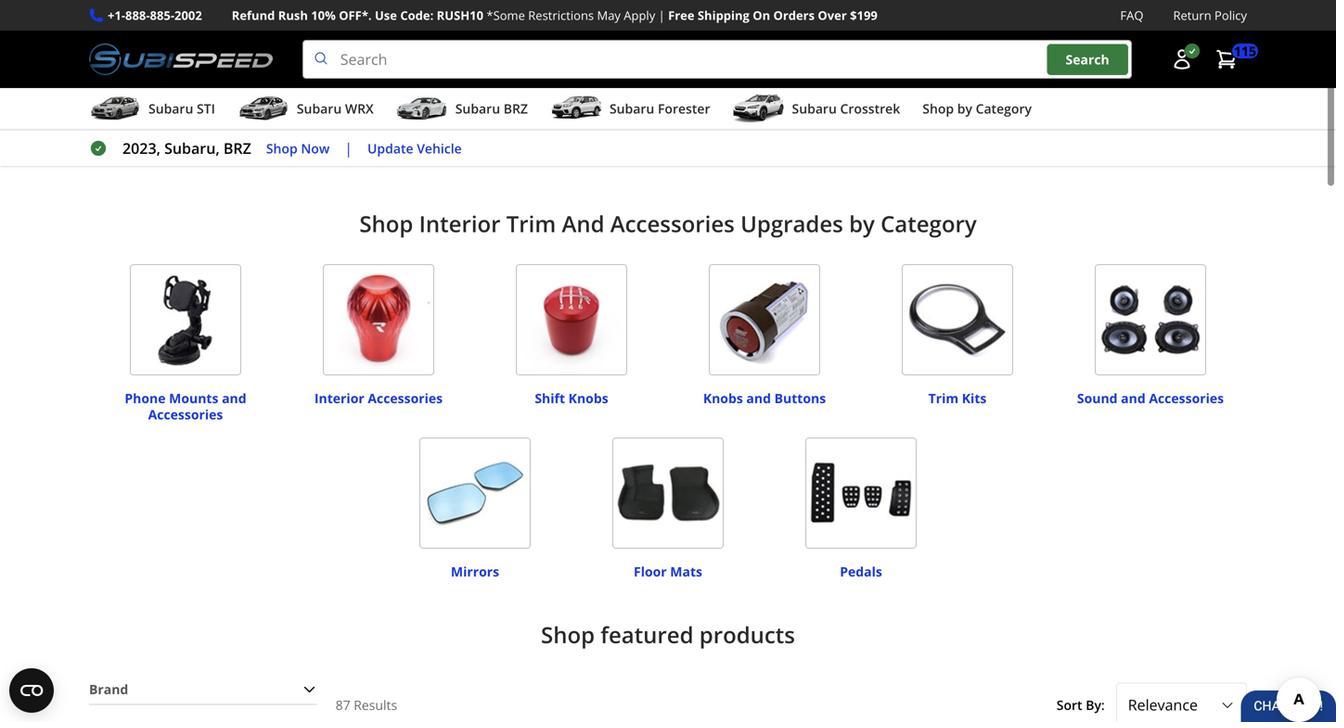Task type: vqa. For each thing, say whether or not it's contained in the screenshot.
"2002"
yes



Task type: describe. For each thing, give the bounding box(es) containing it.
0 horizontal spatial with
[[575, 103, 605, 123]]

button image
[[1171, 48, 1193, 71]]

sti
[[197, 100, 215, 118]]

enhance the aesthetics and functionality of your subaru wrx, sti, forester, and crosstrek with our wide range of interior trim and accessories. from sleek carbon fiber dash kits to custom-fit floor mats, we offer everything you need to personalize your vehicle's interior. elevate your driving experience with high-quality products from top manufacturers such as weathertech, perrin performance, and subispeed. upgrade your subaru's interior with precision-crafted pieces that not only add style but also improve comfort and convenience on every journey.
[[234, 59, 1100, 168]]

on
[[753, 7, 770, 24]]

shop now link
[[266, 138, 330, 159]]

from
[[351, 81, 387, 101]]

0 vertical spatial interior
[[1016, 59, 1068, 79]]

pedals
[[840, 563, 882, 581]]

1 of from the left
[[517, 59, 531, 79]]

rush10
[[437, 7, 484, 24]]

2 to from the left
[[961, 81, 975, 101]]

convenience
[[416, 148, 503, 168]]

crosstrek inside dropdown button
[[840, 100, 900, 118]]

0 vertical spatial |
[[659, 7, 665, 24]]

knobs and buttons link
[[703, 382, 826, 408]]

category inside shop by category dropdown button
[[976, 100, 1032, 118]]

not
[[941, 125, 964, 145]]

shop now
[[266, 139, 330, 157]]

subaru brz
[[455, 100, 528, 118]]

vehicle's
[[234, 103, 292, 123]]

subaru brz button
[[396, 92, 528, 129]]

as
[[967, 103, 982, 123]]

subaru,
[[164, 138, 220, 158]]

2 knobs from the left
[[703, 390, 743, 408]]

knobs and buttons
[[703, 390, 826, 408]]

a subaru sti thumbnail image image
[[89, 95, 141, 123]]

crafted
[[808, 125, 857, 145]]

may
[[597, 7, 621, 24]]

1 vertical spatial products
[[700, 621, 795, 651]]

our
[[890, 59, 915, 79]]

subaru sti
[[148, 100, 215, 118]]

subaru for subaru forester
[[610, 100, 655, 118]]

sti,
[[663, 59, 687, 79]]

1 vertical spatial |
[[345, 138, 353, 158]]

2 of from the left
[[999, 59, 1013, 79]]

add
[[1001, 125, 1027, 145]]

update vehicle
[[368, 139, 462, 157]]

and left vehicle
[[386, 148, 412, 168]]

sound and accessories image image
[[1095, 265, 1206, 376]]

885-
[[150, 7, 174, 24]]

fiber
[[483, 81, 515, 101]]

interior.
[[296, 103, 351, 123]]

phone mounts and accessories link
[[97, 382, 275, 424]]

forester,
[[691, 59, 753, 79]]

and inside phone mounts and accessories
[[222, 390, 247, 408]]

featured
[[601, 621, 694, 651]]

mirrors image image
[[419, 438, 531, 550]]

subaru sti button
[[89, 92, 215, 129]]

quality
[[643, 103, 690, 123]]

dash
[[519, 81, 553, 101]]

faq
[[1121, 7, 1144, 24]]

update
[[368, 139, 414, 157]]

subaru crosstrek button
[[733, 92, 900, 129]]

need
[[922, 81, 957, 101]]

knobs and buttons image image
[[709, 265, 820, 376]]

shop interior trim and accessories upgrades by category
[[359, 209, 977, 239]]

subispeed.
[[408, 125, 485, 145]]

weathertech,
[[986, 103, 1082, 123]]

sound and accessories
[[1077, 390, 1224, 408]]

search
[[1066, 50, 1110, 68]]

driving
[[444, 103, 491, 123]]

search input field
[[302, 40, 1132, 79]]

return
[[1174, 7, 1212, 24]]

subaru crosstrek
[[792, 100, 900, 118]]

sleek
[[391, 81, 427, 101]]

1 knobs from the left
[[569, 390, 608, 408]]

subaru inside enhance the aesthetics and functionality of your subaru wrx, sti, forester, and crosstrek with our wide range of interior trim and accessories. from sleek carbon fiber dash kits to custom-fit floor mats, we offer everything you need to personalize your vehicle's interior. elevate your driving experience with high-quality products from top manufacturers such as weathertech, perrin performance, and subispeed. upgrade your subaru's interior with precision-crafted pieces that not only add style but also improve comfort and convenience on every journey.
[[570, 59, 620, 79]]

interior accessories image image
[[323, 265, 434, 376]]

wrx
[[345, 100, 374, 118]]

refund rush 10% off*. use code: rush10 *some restrictions may apply | free shipping on orders over $199
[[232, 7, 878, 24]]

personalize
[[979, 81, 1058, 101]]

mounts
[[169, 390, 219, 408]]

trim kits link
[[929, 382, 987, 408]]

a subaru wrx thumbnail image image
[[237, 95, 289, 123]]

888-
[[125, 7, 150, 24]]

subaru's
[[588, 125, 648, 145]]

we
[[755, 81, 775, 101]]

sort by:
[[1057, 697, 1105, 715]]

floor mats link
[[634, 555, 703, 581]]

Select... button
[[1116, 684, 1247, 723]]

subispeed logo image
[[89, 40, 273, 79]]

journey.
[[570, 148, 627, 168]]

buttons
[[775, 390, 826, 408]]

only
[[968, 125, 997, 145]]

open widget image
[[9, 669, 54, 714]]

10%
[[311, 7, 336, 24]]

shop for shop now
[[266, 139, 298, 157]]

mirrors
[[451, 563, 499, 581]]

experience
[[495, 103, 571, 123]]

accessories inside phone mounts and accessories
[[148, 406, 223, 424]]

2 vertical spatial with
[[707, 125, 736, 145]]

elevate
[[355, 103, 405, 123]]

and
[[562, 209, 605, 239]]

shift
[[535, 390, 565, 408]]

by inside dropdown button
[[958, 100, 973, 118]]

phone mounts and accessories image image
[[130, 265, 241, 376]]

subaru for subaru sti
[[148, 100, 193, 118]]

manufacturers
[[824, 103, 927, 123]]

2 horizontal spatial with
[[857, 59, 887, 79]]

off*.
[[339, 7, 372, 24]]

shop for shop featured products
[[541, 621, 595, 651]]

aesthetics
[[324, 59, 393, 79]]

return policy
[[1174, 7, 1247, 24]]

shop for shop interior trim and accessories upgrades by category
[[359, 209, 413, 239]]

kits
[[556, 81, 580, 101]]

floor mats
[[634, 563, 703, 581]]

a subaru crosstrek thumbnail image image
[[733, 95, 785, 123]]

2023, subaru, brz
[[123, 138, 251, 158]]

shop by category
[[923, 100, 1032, 118]]

top
[[797, 103, 820, 123]]



Task type: locate. For each thing, give the bounding box(es) containing it.
offer
[[778, 81, 812, 101]]

to up as on the top of page
[[961, 81, 975, 101]]

1 vertical spatial interior
[[314, 390, 364, 408]]

enhance
[[234, 59, 293, 79]]

faq link
[[1121, 6, 1144, 25]]

range
[[955, 59, 995, 79]]

trim
[[1072, 59, 1100, 79]]

1 vertical spatial crosstrek
[[840, 100, 900, 118]]

0 horizontal spatial |
[[345, 138, 353, 158]]

1 horizontal spatial knobs
[[703, 390, 743, 408]]

floor
[[676, 81, 709, 101]]

pieces
[[861, 125, 905, 145]]

use
[[375, 7, 397, 24]]

also
[[234, 148, 262, 168]]

select... image
[[1220, 699, 1235, 714]]

*some
[[487, 7, 525, 24]]

1 horizontal spatial by
[[958, 100, 973, 118]]

now
[[301, 139, 330, 157]]

87
[[336, 697, 350, 715]]

| right now
[[345, 138, 353, 158]]

shop down comfort
[[359, 209, 413, 239]]

subaru forester button
[[550, 92, 710, 129]]

knobs
[[569, 390, 608, 408], [703, 390, 743, 408]]

of up dash
[[517, 59, 531, 79]]

upgrades
[[741, 209, 843, 239]]

interior down interior accessories image
[[314, 390, 364, 408]]

1 horizontal spatial |
[[659, 7, 665, 24]]

mirrors link
[[451, 555, 499, 581]]

0 horizontal spatial interior
[[652, 125, 703, 145]]

a subaru forester thumbnail image image
[[550, 95, 602, 123]]

by up not
[[958, 100, 973, 118]]

+1-888-885-2002 link
[[108, 6, 202, 25]]

to right kits
[[584, 81, 598, 101]]

0 horizontal spatial interior
[[314, 390, 364, 408]]

subaru inside 'dropdown button'
[[297, 100, 342, 118]]

wrx,
[[624, 59, 659, 79]]

of
[[517, 59, 531, 79], [999, 59, 1013, 79]]

shop inside "link"
[[266, 139, 298, 157]]

your
[[535, 59, 566, 79], [1062, 81, 1094, 101], [408, 103, 440, 123], [552, 125, 584, 145]]

1 horizontal spatial brz
[[504, 100, 528, 118]]

over
[[818, 7, 847, 24]]

|
[[659, 7, 665, 24], [345, 138, 353, 158]]

crosstrek up pieces
[[840, 100, 900, 118]]

interior
[[419, 209, 501, 239], [314, 390, 364, 408]]

trim left and
[[506, 209, 556, 239]]

shop featured products
[[541, 621, 795, 651]]

1 vertical spatial brz
[[224, 138, 251, 158]]

0 horizontal spatial brz
[[224, 138, 251, 158]]

interior down convenience
[[419, 209, 501, 239]]

and right sound
[[1121, 390, 1146, 408]]

products
[[694, 103, 756, 123], [700, 621, 795, 651]]

interior accessories
[[314, 390, 443, 408]]

shop
[[923, 100, 954, 118], [266, 139, 298, 157], [359, 209, 413, 239], [541, 621, 595, 651]]

brz up upgrade
[[504, 100, 528, 118]]

1 horizontal spatial trim
[[929, 390, 959, 408]]

accessories
[[610, 209, 735, 239], [368, 390, 443, 408], [1149, 390, 1224, 408], [148, 406, 223, 424]]

subaru for subaru wrx
[[297, 100, 342, 118]]

1 horizontal spatial to
[[961, 81, 975, 101]]

floor mats image image
[[613, 438, 724, 550]]

fit
[[658, 81, 672, 101]]

subaru inside dropdown button
[[792, 100, 837, 118]]

and up we
[[757, 59, 783, 79]]

shift knobs
[[535, 390, 608, 408]]

| left free
[[659, 7, 665, 24]]

your down sleek
[[408, 103, 440, 123]]

0 horizontal spatial by
[[849, 209, 875, 239]]

brz down the vehicle's
[[224, 138, 251, 158]]

policy
[[1215, 7, 1247, 24]]

115
[[1234, 42, 1257, 60]]

1 horizontal spatial interior
[[1016, 59, 1068, 79]]

crosstrek up offer
[[787, 59, 853, 79]]

your down a subaru forester thumbnail image
[[552, 125, 584, 145]]

2023,
[[123, 138, 161, 158]]

1 to from the left
[[584, 81, 598, 101]]

1 horizontal spatial with
[[707, 125, 736, 145]]

and left buttons
[[747, 390, 771, 408]]

shop up not
[[923, 100, 954, 118]]

0 vertical spatial category
[[976, 100, 1032, 118]]

knobs left buttons
[[703, 390, 743, 408]]

and up sleek
[[397, 59, 424, 79]]

precision-
[[740, 125, 808, 145]]

kits
[[962, 390, 987, 408]]

crosstrek
[[787, 59, 853, 79], [840, 100, 900, 118]]

1 vertical spatial by
[[849, 209, 875, 239]]

115 button
[[1206, 41, 1258, 78]]

interior up personalize
[[1016, 59, 1068, 79]]

shop left featured
[[541, 621, 595, 651]]

a subaru brz thumbnail image image
[[396, 95, 448, 123]]

subaru wrx
[[297, 100, 374, 118]]

your down the trim
[[1062, 81, 1094, 101]]

refund
[[232, 7, 275, 24]]

and right mounts
[[222, 390, 247, 408]]

comfort
[[327, 148, 382, 168]]

interior
[[1016, 59, 1068, 79], [652, 125, 703, 145]]

custom-
[[602, 81, 658, 101]]

interior accessories link
[[314, 382, 443, 408]]

sort
[[1057, 697, 1083, 715]]

restrictions
[[528, 7, 594, 24]]

such
[[931, 103, 963, 123]]

trim kits image image
[[902, 265, 1013, 376]]

by
[[958, 100, 973, 118], [849, 209, 875, 239]]

update vehicle button
[[368, 138, 462, 159]]

pedals link
[[840, 555, 882, 581]]

0 vertical spatial crosstrek
[[787, 59, 853, 79]]

carbon
[[430, 81, 479, 101]]

every
[[529, 148, 566, 168]]

0 vertical spatial trim
[[506, 209, 556, 239]]

upgrade
[[489, 125, 548, 145]]

+1-
[[108, 7, 125, 24]]

subaru for subaru brz
[[455, 100, 500, 118]]

subaru
[[570, 59, 620, 79], [148, 100, 193, 118], [297, 100, 342, 118], [455, 100, 500, 118], [610, 100, 655, 118], [792, 100, 837, 118]]

0 horizontal spatial trim
[[506, 209, 556, 239]]

0 vertical spatial with
[[857, 59, 887, 79]]

by:
[[1086, 697, 1105, 715]]

free
[[668, 7, 695, 24]]

with down the a subaru crosstrek thumbnail image
[[707, 125, 736, 145]]

with up "everything"
[[857, 59, 887, 79]]

1 horizontal spatial of
[[999, 59, 1013, 79]]

shop left now
[[266, 139, 298, 157]]

your up dash
[[535, 59, 566, 79]]

1 vertical spatial category
[[881, 209, 977, 239]]

1 vertical spatial interior
[[652, 125, 703, 145]]

but
[[1067, 125, 1090, 145]]

category
[[976, 100, 1032, 118], [881, 209, 977, 239]]

0 vertical spatial brz
[[504, 100, 528, 118]]

knobs right shift at the bottom of page
[[569, 390, 608, 408]]

performance,
[[280, 125, 374, 145]]

$199
[[850, 7, 878, 24]]

1 vertical spatial with
[[575, 103, 605, 123]]

subaru for subaru crosstrek
[[792, 100, 837, 118]]

by right upgrades
[[849, 209, 875, 239]]

subaru inside "dropdown button"
[[148, 100, 193, 118]]

shop inside dropdown button
[[923, 100, 954, 118]]

0 vertical spatial by
[[958, 100, 973, 118]]

with
[[857, 59, 887, 79], [575, 103, 605, 123], [707, 125, 736, 145]]

orders
[[774, 7, 815, 24]]

forester
[[658, 100, 710, 118]]

sound
[[1077, 390, 1118, 408]]

trim
[[506, 209, 556, 239], [929, 390, 959, 408]]

category up add
[[976, 100, 1032, 118]]

category down that
[[881, 209, 977, 239]]

shop for shop by category
[[923, 100, 954, 118]]

0 vertical spatial products
[[694, 103, 756, 123]]

of up personalize
[[999, 59, 1013, 79]]

on
[[507, 148, 525, 168]]

0 vertical spatial interior
[[419, 209, 501, 239]]

subaru forester
[[610, 100, 710, 118]]

and up the vehicle's
[[234, 81, 260, 101]]

0 horizontal spatial knobs
[[569, 390, 608, 408]]

the
[[297, 59, 320, 79]]

and down elevate
[[378, 125, 404, 145]]

pedals image image
[[806, 438, 917, 550]]

brz inside dropdown button
[[504, 100, 528, 118]]

high-
[[609, 103, 643, 123]]

products inside enhance the aesthetics and functionality of your subaru wrx, sti, forester, and crosstrek with our wide range of interior trim and accessories. from sleek carbon fiber dash kits to custom-fit floor mats, we offer everything you need to personalize your vehicle's interior. elevate your driving experience with high-quality products from top manufacturers such as weathertech, perrin performance, and subispeed. upgrade your subaru's interior with precision-crafted pieces that not only add style but also improve comfort and convenience on every journey.
[[694, 103, 756, 123]]

1 horizontal spatial interior
[[419, 209, 501, 239]]

0 horizontal spatial to
[[584, 81, 598, 101]]

1 vertical spatial trim
[[929, 390, 959, 408]]

products down mats
[[700, 621, 795, 651]]

shift knobs image image
[[516, 265, 627, 376]]

0 horizontal spatial of
[[517, 59, 531, 79]]

accessories.
[[264, 81, 347, 101]]

interior down quality
[[652, 125, 703, 145]]

trim left kits at right bottom
[[929, 390, 959, 408]]

crosstrek inside enhance the aesthetics and functionality of your subaru wrx, sti, forester, and crosstrek with our wide range of interior trim and accessories. from sleek carbon fiber dash kits to custom-fit floor mats, we offer everything you need to personalize your vehicle's interior. elevate your driving experience with high-quality products from top manufacturers such as weathertech, perrin performance, and subispeed. upgrade your subaru's interior with precision-crafted pieces that not only add style but also improve comfort and convenience on every journey.
[[787, 59, 853, 79]]

everything
[[816, 81, 889, 101]]

products down mats,
[[694, 103, 756, 123]]

that
[[909, 125, 937, 145]]

apply
[[624, 7, 655, 24]]

with down kits
[[575, 103, 605, 123]]

phone mounts and accessories
[[125, 390, 247, 424]]

2002
[[174, 7, 202, 24]]



